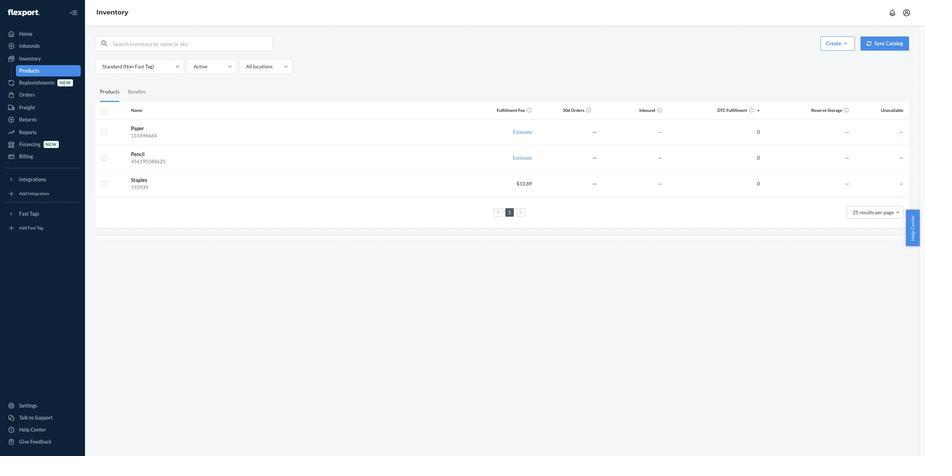Task type: locate. For each thing, give the bounding box(es) containing it.
2 square image from the top
[[101, 130, 107, 135]]

2 vertical spatial ―
[[592, 180, 597, 186]]

standard
[[102, 63, 122, 69]]

1 vertical spatial center
[[31, 427, 46, 433]]

help center inside button
[[910, 215, 916, 241]]

3 ― from the top
[[592, 180, 597, 186]]

1 link
[[507, 209, 512, 215]]

paper 155496664
[[131, 125, 157, 138]]

1 horizontal spatial center
[[910, 215, 916, 230]]

0 horizontal spatial orders
[[19, 92, 35, 98]]

fulfillment
[[497, 108, 517, 113], [727, 108, 747, 113]]

dtc fulfillment
[[717, 108, 747, 113]]

products inside "link"
[[19, 68, 39, 74]]

create button
[[821, 36, 855, 51]]

products
[[19, 68, 39, 74], [100, 88, 120, 94]]

1 ― from the top
[[592, 129, 597, 135]]

0 vertical spatial fast
[[135, 63, 144, 69]]

192939
[[131, 184, 148, 190]]

add fast tag link
[[4, 222, 81, 234]]

dtc
[[717, 108, 726, 113]]

sync catalog
[[874, 40, 903, 46]]

tags
[[30, 211, 39, 217]]

0 vertical spatial help center
[[910, 215, 916, 241]]

fast inside dropdown button
[[19, 211, 29, 217]]

integrations
[[19, 176, 46, 182]]

fulfillment left fee
[[497, 108, 517, 113]]

1 vertical spatial orders
[[571, 108, 584, 113]]

add integration link
[[4, 188, 81, 199]]

0 for 155496664
[[757, 129, 760, 135]]

1 horizontal spatial orders
[[571, 108, 584, 113]]

2 estimate link from the top
[[513, 155, 532, 161]]

1 horizontal spatial fulfillment
[[727, 108, 747, 113]]

0 vertical spatial new
[[60, 80, 71, 86]]

fast left tag)
[[135, 63, 144, 69]]

add integration
[[19, 191, 49, 196]]

give
[[19, 439, 29, 445]]

orders right 30d
[[571, 108, 584, 113]]

tag)
[[145, 63, 154, 69]]

1 vertical spatial estimate link
[[513, 155, 532, 161]]

0 horizontal spatial new
[[46, 142, 57, 147]]

new down the products "link"
[[60, 80, 71, 86]]

unavailable
[[881, 108, 903, 113]]

estimate link for 456195588625
[[513, 155, 532, 161]]

(non
[[123, 63, 134, 69]]

1 estimate link from the top
[[513, 129, 532, 135]]

square image
[[101, 108, 107, 114], [101, 130, 107, 135], [101, 181, 107, 187]]

― for 155496664
[[592, 129, 597, 135]]

estimate up $13.89
[[513, 155, 532, 161]]

add left integration
[[19, 191, 27, 196]]

0 for 192939
[[757, 180, 760, 186]]

1 vertical spatial ―
[[592, 155, 597, 161]]

0 vertical spatial 0
[[757, 129, 760, 135]]

storage
[[828, 108, 842, 113]]

0
[[757, 129, 760, 135], [757, 155, 760, 161], [757, 180, 760, 186]]

square image for paper
[[101, 130, 107, 135]]

center
[[910, 215, 916, 230], [31, 427, 46, 433]]

settings
[[19, 403, 37, 409]]

1 add from the top
[[19, 191, 27, 196]]

1
[[508, 209, 511, 215]]

financing
[[19, 141, 41, 147]]

estimate link
[[513, 129, 532, 135], [513, 155, 532, 161]]

1 0 from the top
[[757, 129, 760, 135]]

1 vertical spatial products
[[100, 88, 120, 94]]

1 horizontal spatial new
[[60, 80, 71, 86]]

page
[[884, 209, 894, 215]]

results
[[860, 209, 874, 215]]

1 horizontal spatial products
[[100, 88, 120, 94]]

1 horizontal spatial help
[[910, 231, 916, 241]]

add
[[19, 191, 27, 196], [19, 225, 27, 231]]

replenishments
[[19, 80, 55, 86]]

1 horizontal spatial help center
[[910, 215, 916, 241]]

fulfillment right dtc
[[727, 108, 747, 113]]

estimate down fee
[[513, 129, 532, 135]]

0 horizontal spatial products
[[19, 68, 39, 74]]

―
[[592, 129, 597, 135], [592, 155, 597, 161], [592, 180, 597, 186]]

0 vertical spatial square image
[[101, 108, 107, 114]]

sync
[[874, 40, 885, 46]]

0 horizontal spatial help
[[19, 427, 30, 433]]

3 0 from the top
[[757, 180, 760, 186]]

2 vertical spatial square image
[[101, 181, 107, 187]]

products link
[[16, 65, 81, 76]]

1 vertical spatial new
[[46, 142, 57, 147]]

0 vertical spatial products
[[19, 68, 39, 74]]

new down reports link on the top
[[46, 142, 57, 147]]

25 results per page
[[853, 209, 894, 215]]

estimate link up $13.89
[[513, 155, 532, 161]]

reserve storage
[[811, 108, 842, 113]]

2 estimate from the top
[[513, 155, 532, 161]]

staples
[[131, 177, 147, 183]]

0 horizontal spatial fulfillment
[[497, 108, 517, 113]]

square image down square image
[[101, 181, 107, 187]]

fast
[[135, 63, 144, 69], [19, 211, 29, 217], [28, 225, 36, 231]]

help center
[[910, 215, 916, 241], [19, 427, 46, 433]]

flexport logo image
[[8, 9, 40, 16]]

to
[[29, 415, 34, 421]]

orders up freight
[[19, 92, 35, 98]]

add down fast tags on the top of page
[[19, 225, 27, 231]]

1 vertical spatial fast
[[19, 211, 29, 217]]

2 0 from the top
[[757, 155, 760, 161]]

2 vertical spatial 0
[[757, 180, 760, 186]]

estimate link down fee
[[513, 129, 532, 135]]

talk to support
[[19, 415, 53, 421]]

1 estimate from the top
[[513, 129, 532, 135]]

fast tags
[[19, 211, 39, 217]]

2 add from the top
[[19, 225, 27, 231]]

square image left name
[[101, 108, 107, 114]]

0 vertical spatial ―
[[592, 129, 597, 135]]

0 vertical spatial estimate link
[[513, 129, 532, 135]]

0 vertical spatial add
[[19, 191, 27, 196]]

returns link
[[4, 114, 81, 125]]

products up replenishments
[[19, 68, 39, 74]]

25
[[853, 209, 859, 215]]

0 horizontal spatial inventory
[[19, 56, 41, 62]]

give feedback
[[19, 439, 51, 445]]

0 vertical spatial help
[[910, 231, 916, 241]]

—
[[658, 129, 662, 135], [845, 129, 849, 135], [899, 129, 903, 135], [658, 155, 662, 161], [845, 155, 849, 161], [899, 155, 903, 161], [658, 180, 662, 186], [845, 180, 849, 186], [899, 180, 903, 186]]

fast left tags
[[19, 211, 29, 217]]

orders
[[19, 92, 35, 98], [571, 108, 584, 113]]

0 horizontal spatial inventory link
[[4, 53, 81, 64]]

inventory
[[96, 9, 128, 16], [19, 56, 41, 62]]

1 horizontal spatial inventory link
[[96, 9, 128, 16]]

square image up square image
[[101, 130, 107, 135]]

1 vertical spatial inventory
[[19, 56, 41, 62]]

help center link
[[4, 424, 81, 436]]

0 vertical spatial inventory
[[96, 9, 128, 16]]

new
[[60, 80, 71, 86], [46, 142, 57, 147]]

fast left "tag"
[[28, 225, 36, 231]]

1 horizontal spatial inventory
[[96, 9, 128, 16]]

1 vertical spatial square image
[[101, 130, 107, 135]]

inventory inside inventory link
[[19, 56, 41, 62]]

0 vertical spatial orders
[[19, 92, 35, 98]]

estimate
[[513, 129, 532, 135], [513, 155, 532, 161]]

per
[[875, 209, 883, 215]]

talk to support button
[[4, 412, 81, 424]]

inventory link
[[96, 9, 128, 16], [4, 53, 81, 64]]

2 ― from the top
[[592, 155, 597, 161]]

add fast tag
[[19, 225, 43, 231]]

2 fulfillment from the left
[[727, 108, 747, 113]]

0 vertical spatial inventory link
[[96, 9, 128, 16]]

25 results per page option
[[853, 209, 894, 215]]

1 vertical spatial 0
[[757, 155, 760, 161]]

1 vertical spatial add
[[19, 225, 27, 231]]

home
[[19, 31, 33, 37]]

1 vertical spatial estimate
[[513, 155, 532, 161]]

estimate for 155496664
[[513, 129, 532, 135]]

1 vertical spatial inventory link
[[4, 53, 81, 64]]

3 square image from the top
[[101, 181, 107, 187]]

open notifications image
[[888, 8, 897, 17]]

0 vertical spatial estimate
[[513, 129, 532, 135]]

help
[[910, 231, 916, 241], [19, 427, 30, 433]]

new for financing
[[46, 142, 57, 147]]

products down the standard
[[100, 88, 120, 94]]

1 vertical spatial help center
[[19, 427, 46, 433]]

0 vertical spatial center
[[910, 215, 916, 230]]



Task type: describe. For each thing, give the bounding box(es) containing it.
inbounds
[[19, 43, 40, 49]]

freight link
[[4, 102, 81, 113]]

returns
[[19, 117, 37, 123]]

chevron right image
[[519, 210, 522, 215]]

reports link
[[4, 127, 81, 138]]

name
[[131, 108, 142, 113]]

integration
[[28, 191, 49, 196]]

freight
[[19, 104, 35, 110]]

orders link
[[4, 89, 81, 101]]

center inside button
[[910, 215, 916, 230]]

fulfillment fee
[[497, 108, 525, 113]]

estimate link for 155496664
[[513, 129, 532, 135]]

close navigation image
[[69, 8, 78, 17]]

paper
[[131, 125, 144, 131]]

0 for 456195588625
[[757, 155, 760, 161]]

reports
[[19, 129, 37, 135]]

1 square image from the top
[[101, 108, 107, 114]]

sync alt image
[[867, 41, 872, 46]]

billing
[[19, 153, 33, 159]]

catalog
[[886, 40, 903, 46]]

billing link
[[4, 151, 81, 162]]

all
[[246, 63, 252, 69]]

inbound
[[639, 108, 655, 113]]

tag
[[37, 225, 43, 231]]

sync catalog button
[[861, 36, 909, 51]]

feedback
[[30, 439, 51, 445]]

30d orders
[[563, 108, 584, 113]]

pencil 456195588625
[[131, 151, 166, 164]]

add for add integration
[[19, 191, 27, 196]]

reserve
[[811, 108, 827, 113]]

help inside button
[[910, 231, 916, 241]]

2 vertical spatial fast
[[28, 225, 36, 231]]

pencil
[[131, 151, 145, 157]]

create
[[826, 40, 841, 46]]

1 vertical spatial help
[[19, 427, 30, 433]]

active
[[194, 63, 208, 69]]

― for 456195588625
[[592, 155, 597, 161]]

new for replenishments
[[60, 80, 71, 86]]

― for 192939
[[592, 180, 597, 186]]

Search inventory by name or sku text field
[[113, 36, 272, 51]]

square image
[[101, 155, 107, 161]]

home link
[[4, 28, 81, 40]]

locations
[[253, 63, 273, 69]]

chevron left image
[[497, 210, 500, 215]]

staples 192939
[[131, 177, 148, 190]]

155496664
[[131, 132, 157, 138]]

456195588625
[[131, 158, 166, 164]]

0 horizontal spatial help center
[[19, 427, 46, 433]]

help center button
[[906, 210, 920, 246]]

all locations
[[246, 63, 273, 69]]

talk
[[19, 415, 28, 421]]

0 horizontal spatial center
[[31, 427, 46, 433]]

add for add fast tag
[[19, 225, 27, 231]]

fast tags button
[[4, 208, 81, 220]]

square image for staples
[[101, 181, 107, 187]]

standard (non fast tag)
[[102, 63, 154, 69]]

1 fulfillment from the left
[[497, 108, 517, 113]]

bundles
[[128, 88, 146, 94]]

$13.89
[[517, 180, 532, 186]]

inbounds link
[[4, 40, 81, 52]]

fee
[[518, 108, 525, 113]]

support
[[35, 415, 53, 421]]

30d
[[563, 108, 570, 113]]

give feedback button
[[4, 436, 81, 448]]

integrations button
[[4, 174, 81, 185]]

open account menu image
[[902, 8, 911, 17]]

settings link
[[4, 400, 81, 412]]

estimate for 456195588625
[[513, 155, 532, 161]]



Task type: vqa. For each thing, say whether or not it's contained in the screenshot.
skubana
no



